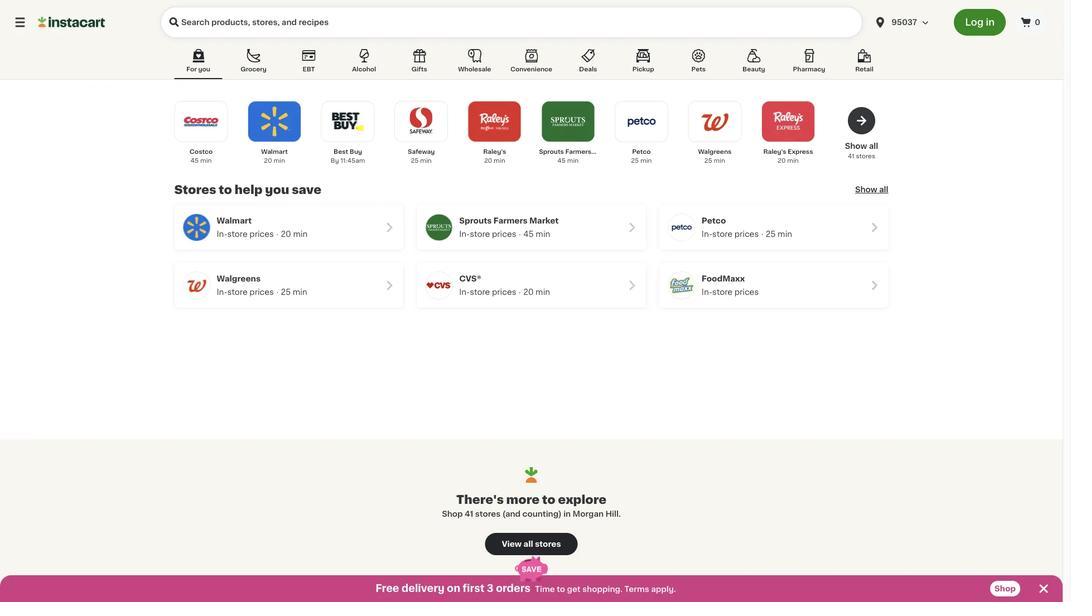 Task type: vqa. For each thing, say whether or not it's contained in the screenshot.
Show for Show all
yes



Task type: locate. For each thing, give the bounding box(es) containing it.
in- for petco
[[702, 230, 713, 238]]

store up foodmaxx
[[713, 230, 733, 238]]

25 for safeway 25 min
[[411, 158, 419, 164]]

0 horizontal spatial 45
[[191, 158, 199, 164]]

95037
[[892, 18, 917, 26]]

you right for
[[198, 66, 210, 72]]

1 vertical spatial stores
[[475, 511, 501, 518]]

0 vertical spatial all
[[869, 142, 879, 150]]

all inside popup button
[[880, 186, 889, 194]]

show all
[[855, 186, 889, 194]]

show all 41 stores
[[845, 142, 879, 159]]

25
[[411, 158, 419, 164], [631, 158, 639, 164], [705, 158, 712, 164], [766, 230, 776, 238], [281, 289, 291, 296]]

more
[[506, 494, 540, 506]]

stores to help you save
[[174, 184, 321, 196]]

in- right walmart icon
[[217, 230, 227, 238]]

sprouts farmers market image
[[549, 103, 587, 141], [426, 214, 453, 241]]

1 horizontal spatial you
[[265, 184, 289, 196]]

to left help
[[219, 184, 232, 196]]

beauty button
[[730, 47, 778, 79]]

walmart for walmart
[[217, 217, 252, 225]]

25 inside "petco 25 min"
[[631, 158, 639, 164]]

in-store prices down stores to help you save
[[217, 230, 274, 238]]

prices for walgreens
[[250, 289, 274, 296]]

41 inside there's more to explore shop 41 stores (and counting) in morgan hill.
[[465, 511, 473, 518]]

0 vertical spatial to
[[219, 184, 232, 196]]

1 vertical spatial petco
[[702, 217, 726, 225]]

0 vertical spatial farmers
[[566, 149, 592, 155]]

view all stores
[[502, 541, 561, 549]]

2 vertical spatial to
[[557, 586, 565, 594]]

to up counting) at the bottom of the page
[[542, 494, 556, 506]]

min
[[200, 158, 212, 164], [274, 158, 285, 164], [420, 158, 432, 164], [494, 158, 505, 164], [567, 158, 579, 164], [641, 158, 652, 164], [714, 158, 725, 164], [788, 158, 799, 164], [293, 230, 308, 238], [536, 230, 550, 238], [778, 230, 793, 238], [293, 289, 307, 296], [536, 289, 550, 296]]

foodmaxx image
[[668, 272, 695, 299]]

all inside button
[[524, 541, 533, 549]]

0 horizontal spatial to
[[219, 184, 232, 196]]

in-store prices for walmart
[[217, 230, 274, 238]]

stores inside the show all 41 stores
[[856, 153, 876, 159]]

to
[[219, 184, 232, 196], [542, 494, 556, 506], [557, 586, 565, 594]]

20
[[264, 158, 272, 164], [484, 158, 492, 164], [778, 158, 786, 164], [281, 230, 291, 238], [524, 289, 534, 296]]

store right walmart icon
[[227, 230, 248, 238]]

walgreens 25 min
[[698, 149, 732, 164]]

market
[[593, 149, 615, 155], [530, 217, 559, 225]]

show inside popup button
[[855, 186, 878, 194]]

in
[[986, 18, 995, 27], [564, 511, 571, 518]]

raley's for min
[[483, 149, 506, 155]]

1 vertical spatial shop
[[995, 585, 1016, 593]]

prices for petco
[[735, 230, 759, 238]]

1 horizontal spatial petco
[[702, 217, 726, 225]]

in- for cvs®
[[459, 289, 470, 296]]

log in button
[[954, 9, 1006, 36]]

stores inside button
[[535, 541, 561, 549]]

0 vertical spatial walmart
[[261, 149, 288, 155]]

1 vertical spatial 41
[[465, 511, 473, 518]]

45 inside sprouts farmers market 45 min
[[558, 158, 566, 164]]

0 vertical spatial show
[[845, 142, 867, 150]]

express
[[788, 149, 813, 155]]

alcohol button
[[340, 47, 388, 79]]

stores inside there's more to explore shop 41 stores (and counting) in morgan hill.
[[475, 511, 501, 518]]

1 vertical spatial farmers
[[494, 217, 528, 225]]

in- up foodmaxx
[[702, 230, 713, 238]]

41 right express
[[848, 153, 855, 159]]

you right help
[[265, 184, 289, 196]]

41 down there's
[[465, 511, 473, 518]]

1 horizontal spatial all
[[869, 142, 879, 150]]

morgan
[[573, 511, 604, 518]]

95037 button
[[867, 7, 948, 38], [874, 7, 941, 38]]

2 vertical spatial all
[[524, 541, 533, 549]]

2 raley's from the left
[[764, 149, 787, 155]]

market up 45 min
[[530, 217, 559, 225]]

1 horizontal spatial to
[[542, 494, 556, 506]]

raley's
[[483, 149, 506, 155], [764, 149, 787, 155]]

1 horizontal spatial farmers
[[566, 149, 592, 155]]

explore
[[558, 494, 607, 506]]

25 min for walgreens
[[281, 289, 307, 296]]

you inside button
[[198, 66, 210, 72]]

to left get
[[557, 586, 565, 594]]

45
[[191, 158, 199, 164], [558, 158, 566, 164], [524, 230, 534, 238]]

prices
[[250, 230, 274, 238], [492, 230, 517, 238], [735, 230, 759, 238], [250, 289, 274, 296], [492, 289, 517, 296], [735, 289, 759, 296]]

show inside the show all 41 stores
[[845, 142, 867, 150]]

costco
[[190, 149, 213, 155]]

to inside there's more to explore shop 41 stores (and counting) in morgan hill.
[[542, 494, 556, 506]]

1 vertical spatial all
[[880, 186, 889, 194]]

0 horizontal spatial 20 min
[[281, 230, 308, 238]]

0 vertical spatial petco
[[632, 149, 651, 155]]

log in
[[966, 18, 995, 27]]

petco inside "petco 25 min"
[[632, 149, 651, 155]]

in- for sprouts farmers market
[[459, 230, 470, 238]]

in-store prices for walgreens
[[217, 289, 274, 296]]

show
[[845, 142, 867, 150], [855, 186, 878, 194]]

walmart down stores to help you save
[[217, 217, 252, 225]]

raley's down raley's "image"
[[483, 149, 506, 155]]

prices inside foodmaxx in-store prices
[[735, 289, 759, 296]]

2 horizontal spatial all
[[880, 186, 889, 194]]

view all stores link
[[485, 534, 578, 556]]

0 vertical spatial 20 min
[[281, 230, 308, 238]]

pharmacy button
[[785, 47, 833, 79]]

0 vertical spatial shop
[[442, 511, 463, 518]]

for you
[[186, 66, 210, 72]]

25 inside walgreens 25 min
[[705, 158, 712, 164]]

min inside raley's express 20 min
[[788, 158, 799, 164]]

show down the show all 41 stores
[[855, 186, 878, 194]]

1 horizontal spatial 25 min
[[766, 230, 793, 238]]

safeway
[[408, 149, 435, 155]]

2 95037 button from the left
[[874, 7, 941, 38]]

25 for walgreens 25 min
[[705, 158, 712, 164]]

shop inside there's more to explore shop 41 stores (and counting) in morgan hill.
[[442, 511, 463, 518]]

0 horizontal spatial walmart
[[217, 217, 252, 225]]

41 inside the show all 41 stores
[[848, 153, 855, 159]]

1 vertical spatial to
[[542, 494, 556, 506]]

raley's inside raley's express 20 min
[[764, 149, 787, 155]]

20 inside raley's express 20 min
[[778, 158, 786, 164]]

sprouts inside sprouts farmers market 45 min
[[539, 149, 564, 155]]

walmart
[[261, 149, 288, 155], [217, 217, 252, 225]]

0 vertical spatial in
[[986, 18, 995, 27]]

costco image
[[182, 103, 220, 141]]

petco for petco
[[702, 217, 726, 225]]

1 vertical spatial 20 min
[[524, 289, 550, 296]]

you
[[198, 66, 210, 72], [265, 184, 289, 196]]

show all button
[[855, 184, 889, 195]]

0 vertical spatial stores
[[856, 153, 876, 159]]

1 vertical spatial walmart
[[217, 217, 252, 225]]

0 vertical spatial 25 min
[[766, 230, 793, 238]]

1 horizontal spatial sprouts
[[539, 149, 564, 155]]

in-store prices up foodmaxx
[[702, 230, 759, 238]]

stores down there's
[[475, 511, 501, 518]]

store down sprouts farmers market
[[470, 230, 490, 238]]

market inside sprouts farmers market 45 min
[[593, 149, 615, 155]]

0 horizontal spatial stores
[[475, 511, 501, 518]]

shop down there's
[[442, 511, 463, 518]]

0 horizontal spatial in
[[564, 511, 571, 518]]

45 inside costco 45 min
[[191, 158, 199, 164]]

store down cvs®
[[470, 289, 490, 296]]

in inside button
[[986, 18, 995, 27]]

store
[[227, 230, 248, 238], [470, 230, 490, 238], [713, 230, 733, 238], [227, 289, 248, 296], [470, 289, 490, 296], [713, 289, 733, 296]]

store down foodmaxx
[[713, 289, 733, 296]]

1 raley's from the left
[[483, 149, 506, 155]]

foodmaxx in-store prices
[[702, 275, 759, 296]]

farmers inside sprouts farmers market 45 min
[[566, 149, 592, 155]]

0 vertical spatial walgreens
[[698, 149, 732, 155]]

0 horizontal spatial walgreens
[[217, 275, 261, 283]]

20 inside the walmart 20 min
[[264, 158, 272, 164]]

prices for walmart
[[250, 230, 274, 238]]

show up show all popup button
[[845, 142, 867, 150]]

0 vertical spatial sprouts
[[539, 149, 564, 155]]

grocery
[[241, 66, 267, 72]]

best
[[334, 149, 348, 155]]

Search field
[[161, 7, 863, 38]]

0 horizontal spatial all
[[524, 541, 533, 549]]

None search field
[[161, 7, 863, 38]]

petco image
[[623, 103, 661, 141], [668, 214, 695, 241]]

shop left close image
[[995, 585, 1016, 593]]

sprouts for sprouts farmers market 45 min
[[539, 149, 564, 155]]

all inside the show all 41 stores
[[869, 142, 879, 150]]

stores to help you save tab panel
[[169, 98, 894, 308]]

in- up cvs®
[[459, 230, 470, 238]]

pets
[[692, 66, 706, 72]]

raley's left express
[[764, 149, 787, 155]]

1 horizontal spatial 41
[[848, 153, 855, 159]]

1 horizontal spatial raley's
[[764, 149, 787, 155]]

first
[[463, 584, 485, 594]]

2 horizontal spatial stores
[[856, 153, 876, 159]]

petco
[[632, 149, 651, 155], [702, 217, 726, 225]]

2 horizontal spatial to
[[557, 586, 565, 594]]

in down explore
[[564, 511, 571, 518]]

min inside sprouts farmers market 45 min
[[567, 158, 579, 164]]

1 horizontal spatial walmart
[[261, 149, 288, 155]]

2 horizontal spatial 45
[[558, 158, 566, 164]]

1 horizontal spatial shop
[[995, 585, 1016, 593]]

shop
[[442, 511, 463, 518], [995, 585, 1016, 593]]

view
[[502, 541, 522, 549]]

0 horizontal spatial farmers
[[494, 217, 528, 225]]

1 horizontal spatial market
[[593, 149, 615, 155]]

time
[[535, 586, 555, 594]]

in- down foodmaxx
[[702, 289, 713, 296]]

25 inside safeway 25 min
[[411, 158, 419, 164]]

for
[[186, 66, 197, 72]]

1 horizontal spatial in
[[986, 18, 995, 27]]

0 horizontal spatial shop
[[442, 511, 463, 518]]

in- right walgreens icon
[[217, 289, 227, 296]]

save image
[[515, 557, 548, 582]]

in-store prices down cvs®
[[459, 289, 517, 296]]

min inside "petco 25 min"
[[641, 158, 652, 164]]

0 horizontal spatial sprouts
[[459, 217, 492, 225]]

0 horizontal spatial raley's
[[483, 149, 506, 155]]

store right walgreens icon
[[227, 289, 248, 296]]

0 vertical spatial market
[[593, 149, 615, 155]]

1 vertical spatial 25 min
[[281, 289, 307, 296]]

(and
[[503, 511, 521, 518]]

1 vertical spatial in
[[564, 511, 571, 518]]

farmers
[[566, 149, 592, 155], [494, 217, 528, 225]]

0 horizontal spatial market
[[530, 217, 559, 225]]

1 vertical spatial show
[[855, 186, 878, 194]]

0 horizontal spatial petco
[[632, 149, 651, 155]]

20 min
[[281, 230, 308, 238], [524, 289, 550, 296]]

20 min for cvs®
[[524, 289, 550, 296]]

stores up save image
[[535, 541, 561, 549]]

walmart 20 min
[[261, 149, 288, 164]]

walgreens right walgreens icon
[[217, 275, 261, 283]]

1 vertical spatial you
[[265, 184, 289, 196]]

25 min
[[766, 230, 793, 238], [281, 289, 307, 296]]

2 vertical spatial stores
[[535, 541, 561, 549]]

deals button
[[564, 47, 612, 79]]

store for sprouts farmers market
[[470, 230, 490, 238]]

in-store prices
[[217, 230, 274, 238], [459, 230, 517, 238], [702, 230, 759, 238], [217, 289, 274, 296], [459, 289, 517, 296]]

stores
[[856, 153, 876, 159], [475, 511, 501, 518], [535, 541, 561, 549]]

stores up show all popup button
[[856, 153, 876, 159]]

0 vertical spatial you
[[198, 66, 210, 72]]

0 vertical spatial sprouts farmers market image
[[549, 103, 587, 141]]

1 horizontal spatial petco image
[[668, 214, 695, 241]]

in- down cvs®
[[459, 289, 470, 296]]

in-store prices down sprouts farmers market
[[459, 230, 517, 238]]

0 horizontal spatial 41
[[465, 511, 473, 518]]

petco 25 min
[[631, 149, 652, 164]]

1 vertical spatial market
[[530, 217, 559, 225]]

sprouts
[[539, 149, 564, 155], [459, 217, 492, 225]]

1 vertical spatial walgreens
[[217, 275, 261, 283]]

walgreens for walgreens 25 min
[[698, 149, 732, 155]]

1 horizontal spatial sprouts farmers market image
[[549, 103, 587, 141]]

0 horizontal spatial 25 min
[[281, 289, 307, 296]]

market left "petco 25 min"
[[593, 149, 615, 155]]

walmart down walmart image
[[261, 149, 288, 155]]

prices for cvs®
[[492, 289, 517, 296]]

1 vertical spatial sprouts
[[459, 217, 492, 225]]

1 horizontal spatial walgreens
[[698, 149, 732, 155]]

0 vertical spatial 41
[[848, 153, 855, 159]]

0 horizontal spatial you
[[198, 66, 210, 72]]

retail
[[856, 66, 874, 72]]

walgreens
[[698, 149, 732, 155], [217, 275, 261, 283]]

store for cvs®
[[470, 289, 490, 296]]

in-store prices right walgreens icon
[[217, 289, 274, 296]]

1 vertical spatial sprouts farmers market image
[[426, 214, 453, 241]]

all for show all
[[880, 186, 889, 194]]

in right log
[[986, 18, 995, 27]]

0 button
[[1013, 11, 1050, 33]]

0 vertical spatial petco image
[[623, 103, 661, 141]]

farmers for sprouts farmers market 45 min
[[566, 149, 592, 155]]

walgreens down walgreens image
[[698, 149, 732, 155]]

to inside tab panel
[[219, 184, 232, 196]]

gifts button
[[396, 47, 444, 79]]

there's
[[456, 494, 504, 506]]

sprouts farmers market 45 min
[[539, 149, 615, 164]]

market for sprouts farmers market 45 min
[[593, 149, 615, 155]]

1 horizontal spatial stores
[[535, 541, 561, 549]]

1 horizontal spatial 20 min
[[524, 289, 550, 296]]

in-
[[217, 230, 227, 238], [459, 230, 470, 238], [702, 230, 713, 238], [217, 289, 227, 296], [459, 289, 470, 296], [702, 289, 713, 296]]



Task type: describe. For each thing, give the bounding box(es) containing it.
shop button
[[990, 581, 1021, 597]]

min inside costco 45 min
[[200, 158, 212, 164]]

help
[[235, 184, 263, 196]]

store for petco
[[713, 230, 733, 238]]

beauty
[[743, 66, 765, 72]]

in-store prices for sprouts farmers market
[[459, 230, 517, 238]]

raley's express image
[[770, 103, 807, 141]]

45 min
[[524, 230, 550, 238]]

pets button
[[675, 47, 723, 79]]

orders
[[496, 584, 531, 594]]

walmart image
[[256, 103, 294, 141]]

min inside walgreens 25 min
[[714, 158, 725, 164]]

1 vertical spatial petco image
[[668, 214, 695, 241]]

free delivery on first 3 orders time to get shopping. terms apply.
[[376, 584, 676, 594]]

shop categories tab list
[[174, 47, 889, 79]]

by
[[331, 158, 339, 164]]

market for sprouts farmers market
[[530, 217, 559, 225]]

pickup button
[[620, 47, 668, 79]]

11:45am
[[341, 158, 365, 164]]

you inside tab panel
[[265, 184, 289, 196]]

petco for petco 25 min
[[632, 149, 651, 155]]

in- for walmart
[[217, 230, 227, 238]]

farmers for sprouts farmers market
[[494, 217, 528, 225]]

best buy image
[[329, 103, 367, 141]]

raley's 20 min
[[483, 149, 506, 164]]

25 for petco 25 min
[[631, 158, 639, 164]]

raley's express 20 min
[[764, 149, 813, 164]]

stores
[[174, 184, 216, 196]]

wholesale button
[[451, 47, 499, 79]]

store for walmart
[[227, 230, 248, 238]]

instacart image
[[38, 16, 105, 29]]

hill.
[[606, 511, 621, 518]]

convenience button
[[506, 47, 557, 79]]

gifts
[[412, 66, 427, 72]]

1 horizontal spatial 45
[[524, 230, 534, 238]]

terms
[[625, 586, 649, 594]]

walmart for walmart 20 min
[[261, 149, 288, 155]]

ebt
[[303, 66, 315, 72]]

grocery button
[[230, 47, 278, 79]]

safeway image
[[402, 103, 440, 141]]

sprouts farmers market
[[459, 217, 559, 225]]

all for view all stores
[[524, 541, 533, 549]]

in inside there's more to explore shop 41 stores (and counting) in morgan hill.
[[564, 511, 571, 518]]

sprouts for sprouts farmers market
[[459, 217, 492, 225]]

walgreens image
[[183, 272, 210, 299]]

counting)
[[523, 511, 562, 518]]

log
[[966, 18, 984, 27]]

convenience
[[511, 66, 553, 72]]

retail button
[[841, 47, 889, 79]]

in- for walgreens
[[217, 289, 227, 296]]

1 95037 button from the left
[[867, 7, 948, 38]]

in- inside foodmaxx in-store prices
[[702, 289, 713, 296]]

show for show all
[[855, 186, 878, 194]]

20 min for walmart
[[281, 230, 308, 238]]

0
[[1035, 18, 1041, 26]]

costco 45 min
[[190, 149, 213, 164]]

all for show all 41 stores
[[869, 142, 879, 150]]

25 min for petco
[[766, 230, 793, 238]]

alcohol
[[352, 66, 376, 72]]

cvs® image
[[426, 272, 453, 299]]

store inside foodmaxx in-store prices
[[713, 289, 733, 296]]

walmart image
[[183, 214, 210, 241]]

close image
[[1037, 583, 1051, 596]]

0 horizontal spatial petco image
[[623, 103, 661, 141]]

prices for sprouts farmers market
[[492, 230, 517, 238]]

walgreens image
[[696, 103, 734, 141]]

apply.
[[651, 586, 676, 594]]

safeway 25 min
[[408, 149, 435, 164]]

for you button
[[174, 47, 222, 79]]

min inside the walmart 20 min
[[274, 158, 285, 164]]

shop inside button
[[995, 585, 1016, 593]]

deals
[[579, 66, 597, 72]]

best buy by 11:45am
[[331, 149, 365, 164]]

shopping.
[[583, 586, 623, 594]]

get
[[567, 586, 581, 594]]

pickup
[[633, 66, 654, 72]]

save
[[292, 184, 321, 196]]

delivery
[[402, 584, 445, 594]]

3
[[487, 584, 494, 594]]

there's more to explore shop 41 stores (and counting) in morgan hill.
[[442, 494, 621, 518]]

raley's image
[[476, 103, 514, 141]]

in-store prices for petco
[[702, 230, 759, 238]]

buy
[[350, 149, 362, 155]]

in-store prices for cvs®
[[459, 289, 517, 296]]

foodmaxx
[[702, 275, 745, 283]]

ebt button
[[285, 47, 333, 79]]

store for walgreens
[[227, 289, 248, 296]]

min inside raley's 20 min
[[494, 158, 505, 164]]

wholesale
[[458, 66, 491, 72]]

min inside safeway 25 min
[[420, 158, 432, 164]]

cvs®
[[459, 275, 481, 283]]

0 horizontal spatial sprouts farmers market image
[[426, 214, 453, 241]]

on
[[447, 584, 460, 594]]

free
[[376, 584, 399, 594]]

to inside "free delivery on first 3 orders time to get shopping. terms apply."
[[557, 586, 565, 594]]

pharmacy
[[793, 66, 826, 72]]

20 inside raley's 20 min
[[484, 158, 492, 164]]

raley's for 20
[[764, 149, 787, 155]]

walgreens for walgreens
[[217, 275, 261, 283]]

view all stores button
[[485, 534, 578, 556]]

show for show all 41 stores
[[845, 142, 867, 150]]



